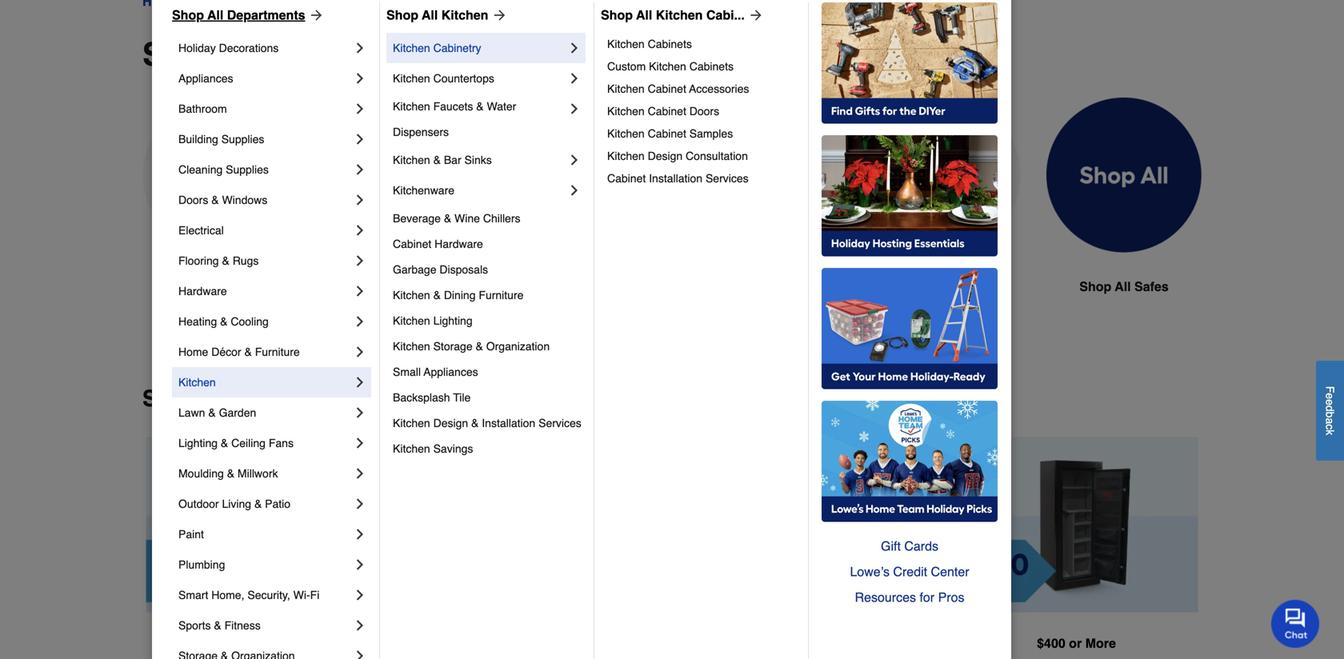 Task type: vqa. For each thing, say whether or not it's contained in the screenshot.
right "appliances" link
no



Task type: locate. For each thing, give the bounding box(es) containing it.
lawn & garden link
[[178, 398, 352, 428]]

cabinet hardware
[[393, 238, 483, 250]]

$400 or
[[1037, 636, 1082, 651]]

chevron right image for kitchen faucets & water dispensers
[[567, 101, 583, 117]]

safes for home safes
[[584, 279, 618, 294]]

find gifts for the diyer. image
[[822, 2, 998, 124]]

kitchen inside "link"
[[393, 42, 430, 54]]

garbage disposals link
[[393, 257, 583, 283]]

cleaning supplies link
[[178, 154, 352, 185]]

kitchen for kitchen cabinet accessories
[[607, 82, 645, 95]]

kitchen inside the kitchen faucets & water dispensers
[[393, 100, 430, 113]]

paint
[[178, 528, 204, 541]]

1 vertical spatial design
[[433, 417, 468, 430]]

get your home holiday-ready. image
[[822, 268, 998, 390]]

chevron right image for heating & cooling
[[352, 314, 368, 330]]

shop for shop all kitchen cabi...
[[601, 8, 633, 22]]

decorations
[[219, 42, 279, 54]]

kitchen design consultation link
[[607, 145, 797, 167]]

kitchen for kitchen cabinet samples
[[607, 127, 645, 140]]

cabinet hardware link
[[393, 231, 583, 257]]

hardware down beverage & wine chillers
[[435, 238, 483, 250]]

design up savings
[[433, 417, 468, 430]]

1 vertical spatial installation
[[482, 417, 536, 430]]

arrow right image inside shop all kitchen cabi... link
[[745, 7, 764, 23]]

arrow right image up kitchen cabinets 'link'
[[745, 7, 764, 23]]

supplies for building supplies
[[221, 133, 264, 146]]

fireproof safes link
[[142, 98, 298, 335]]

hardware inside "link"
[[435, 238, 483, 250]]

cabinets up accessories
[[690, 60, 734, 73]]

for
[[920, 590, 935, 605]]

gun safes link
[[323, 98, 479, 335]]

& left rugs
[[222, 254, 230, 267]]

0 horizontal spatial arrow right image
[[305, 7, 325, 23]]

chevron right image for hardware
[[352, 283, 368, 299]]

wi-
[[293, 589, 310, 602]]

kitchen cabinets
[[607, 38, 692, 50]]

a black sentrysafe fireproof safe. image
[[142, 98, 298, 252]]

installation
[[649, 172, 703, 185], [482, 417, 536, 430]]

cabinet for samples
[[648, 127, 687, 140]]

shop all kitchen cabi... link
[[601, 6, 764, 25]]

backsplash tile link
[[393, 385, 583, 411]]

gift cards link
[[822, 534, 998, 559]]

lawn
[[178, 407, 205, 419]]

chevron right image for home décor & furniture
[[352, 344, 368, 360]]

consultation
[[686, 150, 748, 162]]

holiday decorations link
[[178, 33, 352, 63]]

1 horizontal spatial services
[[706, 172, 749, 185]]

furniture
[[479, 289, 524, 302], [255, 346, 300, 359]]

0 horizontal spatial home
[[178, 346, 208, 359]]

kitchen inside 'link'
[[607, 38, 645, 50]]

cabinets up custom kitchen cabinets
[[648, 38, 692, 50]]

home down heating
[[178, 346, 208, 359]]

0 vertical spatial doors
[[690, 105, 720, 118]]

0 vertical spatial furniture
[[479, 289, 524, 302]]

shop
[[1080, 279, 1112, 294], [142, 386, 198, 412]]

1 horizontal spatial lighting
[[433, 315, 473, 327]]

1 vertical spatial home
[[178, 346, 208, 359]]

doors up kitchen cabinet samples "link"
[[690, 105, 720, 118]]

0 horizontal spatial doors
[[178, 194, 208, 206]]

less
[[274, 636, 303, 651]]

kitchen for kitchen design consultation
[[607, 150, 645, 162]]

design down kitchen cabinet samples
[[648, 150, 683, 162]]

shop for shop all departments
[[172, 8, 204, 22]]

0 horizontal spatial appliances
[[178, 72, 233, 85]]

2 shop from the left
[[387, 8, 419, 22]]

heating & cooling link
[[178, 307, 352, 337]]

1 vertical spatial appliances
[[424, 366, 478, 379]]

home for home décor & furniture
[[178, 346, 208, 359]]

doors down cleaning
[[178, 194, 208, 206]]

e up d at bottom right
[[1324, 393, 1337, 399]]

kitchen faucets & water dispensers link
[[393, 94, 567, 145]]

appliances link
[[178, 63, 352, 94]]

cleaning
[[178, 163, 223, 176]]

shop inside shop all kitchen cabi... link
[[601, 8, 633, 22]]

kitchen cabinet doors link
[[607, 100, 797, 122]]

furniture down heating & cooling "link"
[[255, 346, 300, 359]]

cabinet for doors
[[648, 105, 687, 118]]

building supplies
[[178, 133, 264, 146]]

file safes
[[914, 279, 973, 294]]

heating & cooling
[[178, 315, 269, 328]]

$400 or more. image
[[955, 437, 1199, 613]]

0 vertical spatial cabinets
[[648, 38, 692, 50]]

holiday
[[178, 42, 216, 54]]

e up b
[[1324, 399, 1337, 405]]

lighting up moulding
[[178, 437, 218, 450]]

moulding & millwork
[[178, 467, 278, 480]]

storage
[[433, 340, 473, 353]]

kitchen design & installation services
[[393, 417, 582, 430]]

& left patio
[[254, 498, 262, 511]]

holiday hosting essentials. image
[[822, 135, 998, 257]]

chevron right image
[[567, 40, 583, 56], [567, 70, 583, 86], [352, 101, 368, 117], [567, 101, 583, 117], [352, 131, 368, 147], [567, 152, 583, 168], [352, 192, 368, 208], [352, 222, 368, 238], [352, 283, 368, 299], [352, 314, 368, 330], [352, 344, 368, 360], [352, 527, 368, 543]]

1 horizontal spatial design
[[648, 150, 683, 162]]

hardware down flooring
[[178, 285, 227, 298]]

sports & fitness
[[178, 619, 261, 632]]

a black sentrysafe home safe with the door ajar. image
[[504, 98, 659, 252]]

shop all safes link
[[1047, 98, 1202, 335]]

design inside "link"
[[433, 417, 468, 430]]

supplies up windows
[[226, 163, 269, 176]]

cabi...
[[707, 8, 745, 22]]

small appliances
[[393, 366, 478, 379]]

0 vertical spatial hardware
[[435, 238, 483, 250]]

3 shop from the left
[[601, 8, 633, 22]]

$99 or less. image
[[146, 437, 390, 613]]

& left ceiling
[[221, 437, 228, 450]]

0 vertical spatial design
[[648, 150, 683, 162]]

safes for file safes
[[939, 279, 973, 294]]

all for shop all departments
[[207, 8, 224, 22]]

1 horizontal spatial arrow right image
[[745, 7, 764, 23]]

shop for shop all kitchen
[[387, 8, 419, 22]]

shop all departments link
[[172, 6, 325, 25]]

1 vertical spatial furniture
[[255, 346, 300, 359]]

shop all kitchen cabi...
[[601, 8, 745, 22]]

supplies up cleaning supplies
[[221, 133, 264, 146]]

chevron right image for cleaning supplies
[[352, 162, 368, 178]]

flooring & rugs
[[178, 254, 259, 267]]

hardware link
[[178, 276, 352, 307]]

chevron right image for lighting & ceiling fans
[[352, 435, 368, 451]]

ceiling
[[231, 437, 266, 450]]

cabinet down kitchen cabinet doors at the top of page
[[648, 127, 687, 140]]

shop up kitchen cabinets
[[601, 8, 633, 22]]

a
[[1324, 418, 1337, 424]]

1 vertical spatial doors
[[178, 194, 208, 206]]

chevron right image for smart home, security, wi-fi
[[352, 587, 368, 603]]

furniture down garbage disposals link
[[479, 289, 524, 302]]

kitchen & bar sinks
[[393, 154, 492, 166]]

1 horizontal spatial shop
[[1080, 279, 1112, 294]]

shop up kitchen cabinetry
[[387, 8, 419, 22]]

1 vertical spatial services
[[539, 417, 582, 430]]

0 horizontal spatial shop
[[172, 8, 204, 22]]

kitchen savings
[[393, 443, 473, 455]]

$400
[[814, 637, 843, 651]]

beverage & wine chillers
[[393, 212, 521, 225]]

installation down backsplash tile link
[[482, 417, 536, 430]]

cabinet down custom kitchen cabinets
[[648, 82, 687, 95]]

0 vertical spatial shop
[[1080, 279, 1112, 294]]

cooling
[[231, 315, 269, 328]]

1 horizontal spatial shop
[[387, 8, 419, 22]]

gift cards
[[881, 539, 939, 554]]

safes
[[142, 36, 228, 73], [233, 279, 267, 294], [398, 279, 433, 294], [584, 279, 618, 294], [939, 279, 973, 294], [1135, 279, 1169, 294], [205, 386, 264, 412]]

fitness
[[225, 619, 261, 632]]

services down the consultation
[[706, 172, 749, 185]]

backsplash
[[393, 391, 450, 404]]

home safes
[[545, 279, 618, 294]]

tile
[[453, 391, 471, 404]]

& left cooling
[[220, 315, 228, 328]]

windows
[[222, 194, 268, 206]]

flooring
[[178, 254, 219, 267]]

1 vertical spatial hardware
[[178, 285, 227, 298]]

all inside 'link'
[[207, 8, 224, 22]]

kitchen for kitchen faucets & water dispensers
[[393, 100, 430, 113]]

& right lawn
[[208, 407, 216, 419]]

b
[[1324, 412, 1337, 418]]

1 horizontal spatial installation
[[649, 172, 703, 185]]

sports
[[178, 619, 211, 632]]

bathroom link
[[178, 94, 352, 124]]

0 horizontal spatial shop
[[142, 386, 198, 412]]

installation down kitchen design consultation at the top
[[649, 172, 703, 185]]

safes for gun safes
[[398, 279, 433, 294]]

& right sports
[[214, 619, 221, 632]]

chevron right image for kitchen & bar sinks
[[567, 152, 583, 168]]

shop inside shop all kitchen link
[[387, 8, 419, 22]]

2 arrow right image from the left
[[745, 7, 764, 23]]

0 vertical spatial lighting
[[433, 315, 473, 327]]

kitchen
[[442, 8, 489, 22], [656, 8, 703, 22], [607, 38, 645, 50], [393, 42, 430, 54], [649, 60, 687, 73], [393, 72, 430, 85], [607, 82, 645, 95], [393, 100, 430, 113], [607, 105, 645, 118], [607, 127, 645, 140], [607, 150, 645, 162], [393, 154, 430, 166], [393, 289, 430, 302], [393, 315, 430, 327], [393, 340, 430, 353], [178, 376, 216, 389], [393, 417, 430, 430], [393, 443, 430, 455]]

1 horizontal spatial hardware
[[435, 238, 483, 250]]

shop up holiday
[[172, 8, 204, 22]]

& left the wine
[[444, 212, 451, 225]]

rugs
[[233, 254, 259, 267]]

arrow right image up the holiday decorations 'link'
[[305, 7, 325, 23]]

kitchen lighting link
[[393, 308, 583, 334]]

samples
[[690, 127, 733, 140]]

furniture for kitchen & dining furniture
[[479, 289, 524, 302]]

kitchen for kitchen savings
[[393, 443, 430, 455]]

1 horizontal spatial furniture
[[479, 289, 524, 302]]

garbage disposals
[[393, 263, 488, 276]]

2 horizontal spatial shop
[[601, 8, 633, 22]]

appliances down storage
[[424, 366, 478, 379]]

kitchen cabinet samples link
[[607, 122, 797, 145]]

arrow right image
[[305, 7, 325, 23], [745, 7, 764, 23]]

moulding & millwork link
[[178, 459, 352, 489]]

0 horizontal spatial installation
[[482, 417, 536, 430]]

shop inside shop all departments 'link'
[[172, 8, 204, 22]]

kitchen & dining furniture link
[[393, 283, 583, 308]]

cabinet up kitchen cabinet samples
[[648, 105, 687, 118]]

lighting up storage
[[433, 315, 473, 327]]

kitchen storage & organization link
[[393, 334, 583, 359]]

kitchen for kitchen & bar sinks
[[393, 154, 430, 166]]

outdoor living & patio
[[178, 498, 291, 511]]

sinks
[[465, 154, 492, 166]]

beverage
[[393, 212, 441, 225]]

1 arrow right image from the left
[[305, 7, 325, 23]]

& right storage
[[476, 340, 483, 353]]

doors
[[690, 105, 720, 118], [178, 194, 208, 206]]

all for shop all kitchen cabi...
[[636, 8, 652, 22]]

chevron right image
[[352, 40, 368, 56], [352, 70, 368, 86], [352, 162, 368, 178], [567, 182, 583, 198], [352, 253, 368, 269], [352, 375, 368, 391], [352, 405, 368, 421], [352, 435, 368, 451], [352, 466, 368, 482], [352, 496, 368, 512], [352, 557, 368, 573], [352, 587, 368, 603], [352, 618, 368, 634], [352, 648, 368, 659]]

all for shop all kitchen
[[422, 8, 438, 22]]

0 horizontal spatial lighting
[[178, 437, 218, 450]]

0 vertical spatial home
[[545, 279, 581, 294]]

arrow right image for shop all kitchen cabi...
[[745, 7, 764, 23]]

0 horizontal spatial design
[[433, 417, 468, 430]]

k
[[1324, 430, 1337, 435]]

1 shop from the left
[[172, 8, 204, 22]]

2 e from the top
[[1324, 399, 1337, 405]]

appliances up bathroom
[[178, 72, 233, 85]]

kitchen for kitchen & dining furniture
[[393, 289, 430, 302]]

all
[[207, 8, 224, 22], [422, 8, 438, 22], [636, 8, 652, 22], [1115, 279, 1131, 294]]

1 vertical spatial supplies
[[226, 163, 269, 176]]

1 vertical spatial shop
[[142, 386, 198, 412]]

home up organization at the left
[[545, 279, 581, 294]]

cabinetry
[[433, 42, 481, 54]]

& left the water
[[476, 100, 484, 113]]

shop all. image
[[1047, 98, 1202, 253]]

0 vertical spatial supplies
[[221, 133, 264, 146]]

0 horizontal spatial hardware
[[178, 285, 227, 298]]

kitchen for kitchen cabinets
[[607, 38, 645, 50]]

chevron right image for plumbing
[[352, 557, 368, 573]]

0 vertical spatial services
[[706, 172, 749, 185]]

0 horizontal spatial furniture
[[255, 346, 300, 359]]

all for shop all safes
[[1115, 279, 1131, 294]]

a black honeywell chest safe with the top open. image
[[685, 98, 840, 253]]

pros
[[938, 590, 965, 605]]

arrow right image inside shop all departments 'link'
[[305, 7, 325, 23]]

0 horizontal spatial services
[[539, 417, 582, 430]]

services up the kitchen savings link
[[539, 417, 582, 430]]

1 horizontal spatial home
[[545, 279, 581, 294]]

design for consultation
[[648, 150, 683, 162]]

1 horizontal spatial doors
[[690, 105, 720, 118]]



Task type: describe. For each thing, give the bounding box(es) containing it.
chevron right image for kitchen countertops
[[567, 70, 583, 86]]

kitchen for kitchen lighting
[[393, 315, 430, 327]]

resources for pros link
[[822, 585, 998, 611]]

water
[[487, 100, 516, 113]]

wine
[[455, 212, 480, 225]]

installation inside "link"
[[482, 417, 536, 430]]

flooring & rugs link
[[178, 246, 352, 276]]

chevron right image for appliances
[[352, 70, 368, 86]]

safes for fireproof safes
[[233, 279, 267, 294]]

or
[[257, 636, 270, 651]]

& left dining
[[433, 289, 441, 302]]

kitchen for kitchen cabinetry
[[393, 42, 430, 54]]

chevron right image for moulding & millwork
[[352, 466, 368, 482]]

& right décor
[[244, 346, 252, 359]]

shop for shop all safes
[[1080, 279, 1112, 294]]

kitchen faucets & water dispensers
[[393, 100, 520, 138]]

lighting & ceiling fans link
[[178, 428, 352, 459]]

kitchen for kitchen countertops
[[393, 72, 430, 85]]

chevron right image for doors & windows
[[352, 192, 368, 208]]

kitchen countertops link
[[393, 63, 567, 94]]

f
[[1324, 386, 1337, 393]]

cabinet for accessories
[[648, 82, 687, 95]]

paint link
[[178, 519, 352, 550]]

cards
[[905, 539, 939, 554]]

arrow right image
[[489, 7, 508, 23]]

supplies for cleaning supplies
[[226, 163, 269, 176]]

1 vertical spatial cabinets
[[690, 60, 734, 73]]

departments
[[227, 8, 305, 22]]

f e e d b a c k button
[[1316, 361, 1344, 461]]

plumbing
[[178, 559, 225, 571]]

chat invite button image
[[1272, 599, 1320, 648]]

price
[[303, 386, 358, 412]]

shop for shop safes by price
[[142, 386, 198, 412]]

home décor & furniture
[[178, 346, 300, 359]]

chevron right image for kitchenware
[[567, 182, 583, 198]]

kitchen storage & organization
[[393, 340, 550, 353]]

bar
[[444, 154, 461, 166]]

chevron right image for flooring & rugs
[[352, 253, 368, 269]]

chevron right image for holiday decorations
[[352, 40, 368, 56]]

& left windows
[[211, 194, 219, 206]]

beverage & wine chillers link
[[393, 206, 583, 231]]

custom kitchen cabinets
[[607, 60, 734, 73]]

chevron right image for electrical
[[352, 222, 368, 238]]

doors & windows
[[178, 194, 268, 206]]

lawn & garden
[[178, 407, 256, 419]]

dispensers
[[393, 126, 449, 138]]

d
[[1324, 405, 1337, 412]]

furniture for home décor & furniture
[[255, 346, 300, 359]]

gun
[[369, 279, 395, 294]]

patio
[[265, 498, 291, 511]]

chevron right image for sports & fitness
[[352, 618, 368, 634]]

home safes link
[[504, 98, 659, 335]]

home décor & furniture link
[[178, 337, 352, 367]]

services inside "link"
[[539, 417, 582, 430]]

chevron right image for kitchen
[[352, 375, 368, 391]]

kitchenware
[[393, 184, 455, 197]]

building
[[178, 133, 218, 146]]

living
[[222, 498, 251, 511]]

shop all kitchen
[[387, 8, 489, 22]]

chevron right image for building supplies
[[352, 131, 368, 147]]

1 horizontal spatial appliances
[[424, 366, 478, 379]]

moulding
[[178, 467, 224, 480]]

cleaning supplies
[[178, 163, 269, 176]]

a tall black sports afield gun safe. image
[[323, 98, 479, 253]]

0 vertical spatial appliances
[[178, 72, 233, 85]]

chevron right image for lawn & garden
[[352, 405, 368, 421]]

smart
[[178, 589, 208, 602]]

kitchen & dining furniture
[[393, 289, 524, 302]]

& left millwork at bottom left
[[227, 467, 235, 480]]

outdoor
[[178, 498, 219, 511]]

cabinets inside 'link'
[[648, 38, 692, 50]]

credit
[[893, 565, 928, 579]]

& inside the kitchen faucets & water dispensers
[[476, 100, 484, 113]]

a black sentrysafe file safe with a key in the lock and the lid ajar. image
[[866, 98, 1021, 252]]

fireproof
[[173, 279, 229, 294]]

lowe's
[[850, 565, 890, 579]]

chevron right image for outdoor living & patio
[[352, 496, 368, 512]]

home for home safes
[[545, 279, 581, 294]]

doors & windows link
[[178, 185, 352, 215]]

1 e from the top
[[1324, 393, 1337, 399]]

center
[[931, 565, 970, 579]]

more
[[1086, 636, 1116, 651]]

$99 or less
[[232, 636, 303, 651]]

$200 – $400
[[771, 637, 843, 651]]

kitchen & bar sinks link
[[393, 145, 567, 175]]

bathroom
[[178, 102, 227, 115]]

chevron right image for kitchen cabinetry
[[567, 40, 583, 56]]

$99
[[232, 636, 254, 651]]

holiday decorations
[[178, 42, 279, 54]]

décor
[[211, 346, 241, 359]]

design for &
[[433, 417, 468, 430]]

fireproof safes
[[173, 279, 267, 294]]

$100 to $200. image
[[415, 437, 659, 613]]

lowe's home team holiday picks. image
[[822, 401, 998, 523]]

$200 to $400. image
[[685, 437, 929, 613]]

& down backsplash tile link
[[471, 417, 479, 430]]

$400 or more
[[1037, 636, 1116, 651]]

–
[[804, 637, 811, 651]]

lowe's credit center
[[850, 565, 970, 579]]

kitchen link
[[178, 367, 352, 398]]

shop safes by price
[[142, 386, 358, 412]]

chillers
[[483, 212, 521, 225]]

faucets
[[433, 100, 473, 113]]

kitchen cabinetry
[[393, 42, 481, 54]]

heating
[[178, 315, 217, 328]]

kitchen for kitchen storage & organization
[[393, 340, 430, 353]]

arrow right image for shop all departments
[[305, 7, 325, 23]]

kitchen for kitchen design & installation services
[[393, 417, 430, 430]]

safes for shop safes by price
[[205, 386, 264, 412]]

shop all departments
[[172, 8, 305, 22]]

smart home, security, wi-fi link
[[178, 580, 352, 611]]

& inside 'link'
[[254, 498, 262, 511]]

smart home, security, wi-fi
[[178, 589, 320, 602]]

outdoor living & patio link
[[178, 489, 352, 519]]

0 vertical spatial installation
[[649, 172, 703, 185]]

cabinet up garbage
[[393, 238, 432, 250]]

by
[[271, 386, 297, 412]]

home,
[[211, 589, 244, 602]]

cabinet installation services link
[[607, 167, 797, 190]]

1 vertical spatial lighting
[[178, 437, 218, 450]]

f e e d b a c k
[[1324, 386, 1337, 435]]

millwork
[[238, 467, 278, 480]]

chevron right image for bathroom
[[352, 101, 368, 117]]

kitchenware link
[[393, 175, 567, 206]]

kitchen for kitchen cabinet doors
[[607, 105, 645, 118]]

& left bar
[[433, 154, 441, 166]]

chevron right image for paint
[[352, 527, 368, 543]]

lighting & ceiling fans
[[178, 437, 294, 450]]

cabinet down kitchen design consultation at the top
[[607, 172, 646, 185]]



